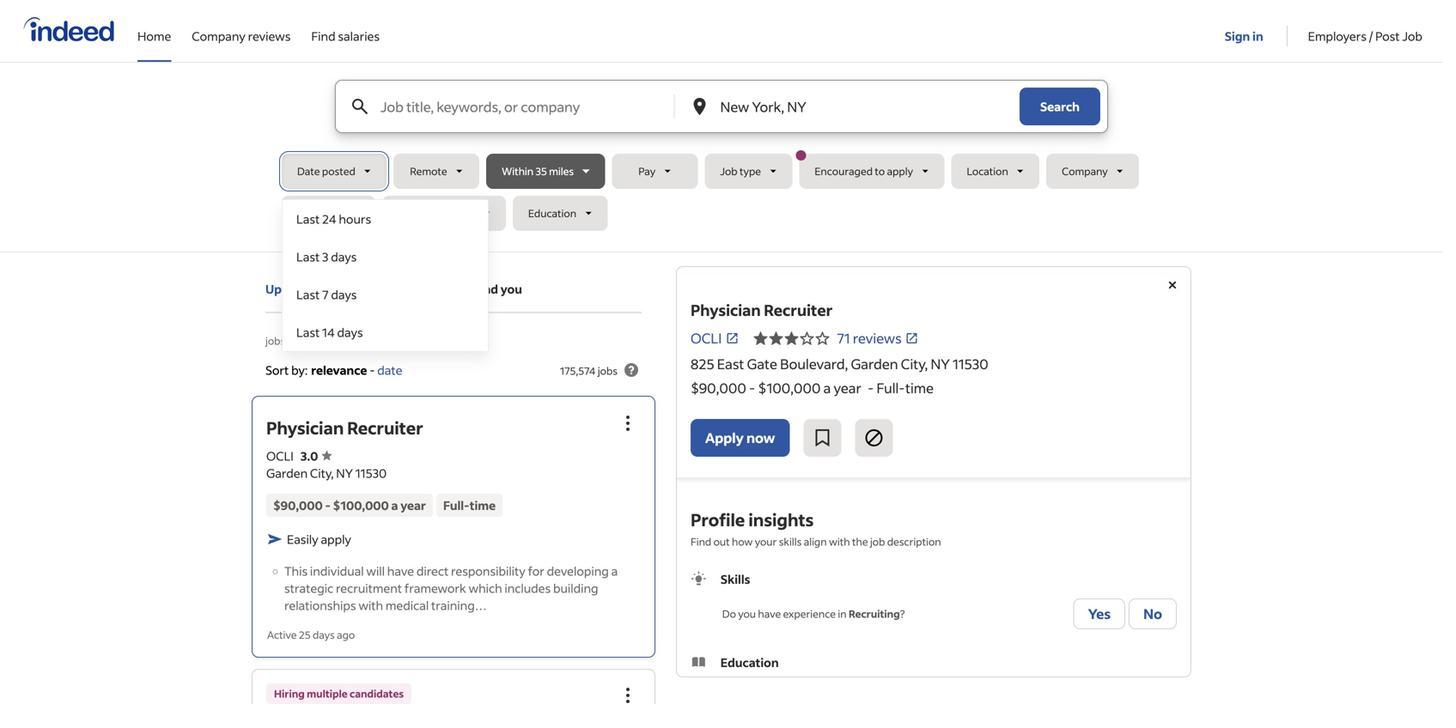 Task type: describe. For each thing, give the bounding box(es) containing it.
3 out of 5 stars image
[[753, 328, 830, 349]]

includes
[[505, 581, 551, 596]]

1 horizontal spatial recruiter
[[764, 300, 833, 320]]

0 horizontal spatial full-
[[443, 498, 470, 513]]

for
[[528, 564, 545, 579]]

multiple
[[307, 687, 348, 701]]

search
[[1041, 99, 1080, 114]]

miles
[[549, 165, 574, 178]]

menu containing last 24 hours
[[282, 199, 489, 352]]

find inside the profile insights find out how your skills align with the job description
[[691, 535, 712, 549]]

close job details image
[[1163, 275, 1183, 296]]

with inside the profile insights find out how your skills align with the job description
[[829, 535, 850, 549]]

year for $90,000 - $100,000 a year - full-time
[[834, 379, 862, 397]]

experience
[[783, 608, 836, 621]]

1 vertical spatial garden
[[266, 466, 308, 481]]

location button
[[952, 154, 1040, 189]]

employers / post job
[[1309, 28, 1423, 44]]

0 vertical spatial job
[[1403, 28, 1423, 44]]

no
[[1144, 605, 1163, 623]]

find salaries
[[311, 28, 380, 44]]

7
[[322, 287, 329, 302]]

job type button
[[705, 154, 793, 189]]

education group
[[691, 654, 1177, 705]]

sign in link
[[1225, 1, 1267, 59]]

0 horizontal spatial ocli
[[266, 448, 294, 464]]

job
[[870, 535, 886, 549]]

remote
[[410, 165, 447, 178]]

which
[[469, 581, 502, 596]]

1 horizontal spatial full-
[[877, 379, 906, 397]]

3.0 out of five stars rating image
[[301, 448, 332, 464]]

0 horizontal spatial find
[[311, 28, 336, 44]]

company reviews
[[192, 28, 291, 44]]

now
[[747, 429, 775, 447]]

framework
[[405, 581, 466, 596]]

you inside skills group
[[738, 608, 756, 621]]

job type
[[721, 165, 761, 178]]

medical
[[386, 598, 429, 613]]

days for 7
[[331, 287, 357, 302]]

posted
[[322, 165, 356, 178]]

1 vertical spatial 11530
[[356, 466, 387, 481]]

$90,000 for $90,000 - $100,000 a year
[[273, 498, 323, 513]]

boulevard,
[[780, 355, 849, 373]]

0 horizontal spatial apply
[[321, 532, 351, 547]]

home link
[[137, 0, 171, 58]]

25
[[299, 628, 311, 642]]

location
[[967, 165, 1009, 178]]

insights
[[749, 509, 814, 531]]

recruiting
[[849, 608, 900, 621]]

salaries
[[338, 28, 380, 44]]

825 east gate boulevard, garden city, ny 11530
[[691, 355, 989, 373]]

company for company
[[1062, 165, 1108, 178]]

find salaries link
[[311, 0, 380, 58]]

do
[[723, 608, 736, 621]]

1 horizontal spatial city,
[[901, 355, 928, 373]]

within 35 miles button
[[487, 154, 605, 189]]

hours
[[339, 211, 371, 227]]

by:
[[291, 363, 308, 378]]

71 reviews link
[[837, 330, 919, 347]]

last for last 3 days
[[296, 249, 320, 265]]

let
[[392, 281, 410, 297]]

days for 3
[[331, 249, 357, 265]]

1 vertical spatial time
[[470, 498, 496, 513]]

new
[[298, 334, 320, 348]]

sort
[[266, 363, 289, 378]]

to
[[875, 165, 885, 178]]

date
[[297, 165, 320, 178]]

sort by: relevance - date
[[266, 363, 403, 378]]

york,
[[322, 334, 346, 348]]

encouraged to apply button
[[796, 150, 945, 189]]

company reviews link
[[192, 0, 291, 58]]

direct
[[417, 564, 449, 579]]

company for company reviews
[[192, 28, 246, 44]]

upload your resume - let employers find you
[[266, 281, 522, 297]]

last 24 hours link
[[283, 200, 488, 238]]

out
[[714, 535, 730, 549]]

last 3 days link
[[283, 238, 488, 276]]

1 vertical spatial ny
[[931, 355, 950, 373]]

24
[[322, 211, 337, 227]]

encouraged to apply
[[815, 165, 914, 178]]

in inside skills group
[[838, 608, 847, 621]]

1 vertical spatial jobs
[[598, 364, 618, 378]]

have inside "this individual will have direct responsibility for developing a strategic recruitment framework which includes building relationships with medical training…"
[[387, 564, 414, 579]]

developing
[[547, 564, 609, 579]]

education button
[[513, 196, 608, 231]]

job actions for physician recruiter is collapsed image
[[618, 413, 639, 434]]

east
[[717, 355, 745, 373]]

relationships
[[284, 598, 356, 613]]

recruitment
[[336, 581, 402, 596]]

skills
[[779, 535, 802, 549]]

a for $90,000 - $100,000 a year - full-time
[[824, 379, 831, 397]]

last 3 days
[[296, 249, 357, 265]]

candidates
[[350, 687, 404, 701]]

ocli inside ocli link
[[691, 330, 722, 347]]

0 vertical spatial 11530
[[953, 355, 989, 373]]

last 7 days link
[[283, 276, 488, 314]]

0 vertical spatial physician
[[691, 300, 761, 320]]

do you have experience in recruiting ?
[[723, 608, 905, 621]]

description
[[888, 535, 942, 549]]

jobs in new york, ny
[[266, 334, 363, 348]]

within
[[502, 165, 534, 178]]

garden city, ny 11530
[[266, 466, 387, 481]]

1 vertical spatial recruiter
[[347, 417, 423, 439]]

0 horizontal spatial your
[[309, 281, 336, 297]]

job inside dropdown button
[[721, 165, 738, 178]]

physician recruiter button
[[266, 417, 423, 439]]

help icon image
[[621, 360, 642, 381]]

within 35 miles
[[502, 165, 574, 178]]

last for last 7 days
[[296, 287, 320, 302]]

last for last 14 days
[[296, 325, 320, 340]]

last 7 days
[[296, 287, 357, 302]]

a for $90,000 - $100,000 a year
[[391, 498, 398, 513]]

gate
[[747, 355, 778, 373]]

education inside group
[[721, 655, 779, 671]]

home
[[137, 28, 171, 44]]

individual
[[310, 564, 364, 579]]

search button
[[1020, 88, 1101, 125]]



Task type: vqa. For each thing, say whether or not it's contained in the screenshot.
the groups
no



Task type: locate. For each thing, give the bounding box(es) containing it.
recruiter
[[764, 300, 833, 320], [347, 417, 423, 439]]

0 horizontal spatial jobs
[[266, 334, 285, 348]]

0 vertical spatial $100,000
[[758, 379, 821, 397]]

0 vertical spatial city,
[[901, 355, 928, 373]]

days for 14
[[337, 325, 363, 340]]

last left 3
[[296, 249, 320, 265]]

0 vertical spatial ocli
[[691, 330, 722, 347]]

0 horizontal spatial in
[[288, 334, 296, 348]]

2 horizontal spatial a
[[824, 379, 831, 397]]

0 vertical spatial full-
[[877, 379, 906, 397]]

company down search
[[1062, 165, 1108, 178]]

$90,000 - $100,000 a year
[[273, 498, 426, 513]]

apply inside encouraged to apply 'dropdown button'
[[887, 165, 914, 178]]

strategic
[[284, 581, 334, 596]]

physician up the 3.0
[[266, 417, 344, 439]]

have right will
[[387, 564, 414, 579]]

1 vertical spatial a
[[391, 498, 398, 513]]

1 horizontal spatial education
[[721, 655, 779, 671]]

Edit location text field
[[717, 81, 986, 132]]

this individual will have direct responsibility for developing a strategic recruitment framework which includes building relationships with medical training…
[[284, 564, 618, 613]]

reviews right the 71
[[853, 330, 902, 347]]

yes button
[[1074, 599, 1126, 630]]

1 vertical spatial $100,000
[[333, 498, 389, 513]]

1 horizontal spatial you
[[738, 608, 756, 621]]

a
[[824, 379, 831, 397], [391, 498, 398, 513], [611, 564, 618, 579]]

a inside "this individual will have direct responsibility for developing a strategic recruitment framework which includes building relationships with medical training…"
[[611, 564, 618, 579]]

physician recruiter up 3 out of 5 stars image
[[691, 300, 833, 320]]

2 horizontal spatial in
[[1253, 28, 1264, 44]]

active
[[267, 628, 297, 642]]

date posted button
[[282, 154, 387, 189]]

4 last from the top
[[296, 325, 320, 340]]

$100,000
[[758, 379, 821, 397], [333, 498, 389, 513]]

0 vertical spatial year
[[834, 379, 862, 397]]

1 horizontal spatial your
[[755, 535, 777, 549]]

0 vertical spatial education
[[528, 207, 577, 220]]

825
[[691, 355, 715, 373]]

company button
[[1047, 154, 1140, 189]]

ocli link
[[691, 328, 739, 349]]

training…
[[431, 598, 487, 613]]

ny
[[349, 334, 363, 348], [931, 355, 950, 373], [336, 466, 353, 481]]

0 horizontal spatial garden
[[266, 466, 308, 481]]

a down 825 east gate boulevard, garden city, ny 11530
[[824, 379, 831, 397]]

with inside "this individual will have direct responsibility for developing a strategic recruitment framework which includes building relationships with medical training…"
[[359, 598, 383, 613]]

$100,000 for $90,000 - $100,000 a year
[[333, 498, 389, 513]]

have
[[387, 564, 414, 579], [758, 608, 781, 621]]

city, down 3.0 out of five stars rating icon
[[310, 466, 334, 481]]

not interested image
[[864, 428, 885, 449]]

1 vertical spatial physician recruiter
[[266, 417, 423, 439]]

job right post
[[1403, 28, 1423, 44]]

0 horizontal spatial with
[[359, 598, 383, 613]]

search: Job title, keywords, or company text field
[[377, 81, 673, 132]]

0 vertical spatial physician recruiter
[[691, 300, 833, 320]]

0 horizontal spatial $90,000
[[273, 498, 323, 513]]

jobs
[[266, 334, 285, 348], [598, 364, 618, 378]]

1 horizontal spatial find
[[691, 535, 712, 549]]

full-time
[[443, 498, 496, 513]]

recruiter down the date link at the left bottom
[[347, 417, 423, 439]]

education down do
[[721, 655, 779, 671]]

1 vertical spatial ocli
[[266, 448, 294, 464]]

you right 'find'
[[501, 281, 522, 297]]

in
[[1253, 28, 1264, 44], [288, 334, 296, 348], [838, 608, 847, 621]]

physician
[[691, 300, 761, 320], [266, 417, 344, 439]]

1 vertical spatial physician
[[266, 417, 344, 439]]

profile insights find out how your skills align with the job description
[[691, 509, 942, 549]]

1 vertical spatial $90,000
[[273, 498, 323, 513]]

will
[[366, 564, 385, 579]]

company inside dropdown button
[[1062, 165, 1108, 178]]

last for last 24 hours
[[296, 211, 320, 227]]

175,574
[[560, 364, 596, 378]]

find
[[475, 281, 498, 297]]

in for sign
[[1253, 28, 1264, 44]]

apply
[[706, 429, 744, 447]]

save this job image
[[812, 428, 833, 449]]

1 horizontal spatial physician recruiter
[[691, 300, 833, 320]]

71
[[837, 330, 850, 347]]

0 vertical spatial garden
[[851, 355, 899, 373]]

employers
[[1309, 28, 1367, 44]]

full- up direct
[[443, 498, 470, 513]]

1 horizontal spatial apply
[[887, 165, 914, 178]]

1 horizontal spatial in
[[838, 608, 847, 621]]

2 vertical spatial ny
[[336, 466, 353, 481]]

date posted
[[297, 165, 356, 178]]

reviews for company reviews
[[248, 28, 291, 44]]

year left full-time
[[401, 498, 426, 513]]

/
[[1370, 28, 1374, 44]]

1 horizontal spatial jobs
[[598, 364, 618, 378]]

days right 7
[[331, 287, 357, 302]]

1 horizontal spatial have
[[758, 608, 781, 621]]

have inside skills group
[[758, 608, 781, 621]]

175,574 jobs
[[560, 364, 618, 378]]

days right 14
[[337, 325, 363, 340]]

3
[[322, 249, 329, 265]]

71 reviews
[[837, 330, 902, 347]]

apply now
[[706, 429, 775, 447]]

$90,000 - $100,000 a year - full-time
[[691, 379, 934, 397]]

1 vertical spatial city,
[[310, 466, 334, 481]]

jobs left help icon
[[598, 364, 618, 378]]

in inside 'link'
[[1253, 28, 1264, 44]]

0 vertical spatial have
[[387, 564, 414, 579]]

last inside 'link'
[[296, 287, 320, 302]]

date link
[[377, 363, 403, 378]]

responsibility
[[451, 564, 526, 579]]

2 vertical spatial in
[[838, 608, 847, 621]]

0 vertical spatial reviews
[[248, 28, 291, 44]]

job
[[1403, 28, 1423, 44], [721, 165, 738, 178]]

year
[[834, 379, 862, 397], [401, 498, 426, 513]]

easily
[[287, 532, 319, 547]]

- down 825 east gate boulevard, garden city, ny 11530
[[868, 379, 874, 397]]

1 vertical spatial find
[[691, 535, 712, 549]]

in right sign at the right top of page
[[1253, 28, 1264, 44]]

last 24 hours
[[296, 211, 371, 227]]

0 vertical spatial company
[[192, 28, 246, 44]]

year for $90,000 - $100,000 a year
[[401, 498, 426, 513]]

- left 'let' at the top of the page
[[384, 281, 389, 297]]

days right 3
[[331, 249, 357, 265]]

a left full-time
[[391, 498, 398, 513]]

0 vertical spatial time
[[906, 379, 934, 397]]

$100,000 down boulevard,
[[758, 379, 821, 397]]

full-
[[877, 379, 906, 397], [443, 498, 470, 513]]

1 horizontal spatial physician
[[691, 300, 761, 320]]

job left type on the right of the page
[[721, 165, 738, 178]]

1 horizontal spatial garden
[[851, 355, 899, 373]]

full- down 71 reviews link
[[877, 379, 906, 397]]

relevance
[[311, 363, 367, 378]]

0 horizontal spatial have
[[387, 564, 414, 579]]

this
[[284, 564, 308, 579]]

0 vertical spatial ny
[[349, 334, 363, 348]]

employers / post job link
[[1309, 0, 1423, 58]]

$90,000 down "east"
[[691, 379, 747, 397]]

time
[[906, 379, 934, 397], [470, 498, 496, 513]]

hiring multiple candidates
[[274, 687, 404, 701]]

1 horizontal spatial with
[[829, 535, 850, 549]]

0 horizontal spatial year
[[401, 498, 426, 513]]

jobs up 'sort'
[[266, 334, 285, 348]]

1 vertical spatial job
[[721, 165, 738, 178]]

1 horizontal spatial year
[[834, 379, 862, 397]]

have left experience
[[758, 608, 781, 621]]

resume
[[338, 281, 381, 297]]

last left 14
[[296, 325, 320, 340]]

menu
[[282, 199, 489, 352]]

1 vertical spatial with
[[359, 598, 383, 613]]

0 horizontal spatial 11530
[[356, 466, 387, 481]]

sign
[[1225, 28, 1251, 44]]

with left the the
[[829, 535, 850, 549]]

find left out
[[691, 535, 712, 549]]

last left 7
[[296, 287, 320, 302]]

your inside the profile insights find out how your skills align with the job description
[[755, 535, 777, 549]]

encouraged
[[815, 165, 873, 178]]

1 horizontal spatial a
[[611, 564, 618, 579]]

physician recruiter up 3.0 out of five stars rating icon
[[266, 417, 423, 439]]

1 horizontal spatial job
[[1403, 28, 1423, 44]]

1 vertical spatial year
[[401, 498, 426, 513]]

35
[[536, 165, 547, 178]]

1 vertical spatial your
[[755, 535, 777, 549]]

2 vertical spatial a
[[611, 564, 618, 579]]

3 last from the top
[[296, 287, 320, 302]]

1 vertical spatial you
[[738, 608, 756, 621]]

1 vertical spatial in
[[288, 334, 296, 348]]

- down gate on the bottom right of page
[[749, 379, 756, 397]]

days right 25 at left
[[313, 628, 335, 642]]

last 14 days
[[296, 325, 363, 340]]

0 horizontal spatial physician
[[266, 417, 344, 439]]

garden
[[851, 355, 899, 373], [266, 466, 308, 481]]

$90,000
[[691, 379, 747, 397], [273, 498, 323, 513]]

0 horizontal spatial recruiter
[[347, 417, 423, 439]]

education down the within 35 miles 'dropdown button'
[[528, 207, 577, 220]]

last inside "link"
[[296, 325, 320, 340]]

0 vertical spatial in
[[1253, 28, 1264, 44]]

time down 71 reviews link
[[906, 379, 934, 397]]

0 vertical spatial jobs
[[266, 334, 285, 348]]

physician up ocli link
[[691, 300, 761, 320]]

pay
[[639, 165, 656, 178]]

$100,000 for $90,000 - $100,000 a year - full-time
[[758, 379, 821, 397]]

days inside "link"
[[337, 325, 363, 340]]

1 vertical spatial have
[[758, 608, 781, 621]]

ocli left the 3.0
[[266, 448, 294, 464]]

find left salaries
[[311, 28, 336, 44]]

None search field
[[282, 80, 1162, 352]]

1 vertical spatial apply
[[321, 532, 351, 547]]

apply
[[887, 165, 914, 178], [321, 532, 351, 547]]

education inside dropdown button
[[528, 207, 577, 220]]

1 horizontal spatial time
[[906, 379, 934, 397]]

upload your resume link
[[266, 280, 381, 298]]

14
[[322, 325, 335, 340]]

apply up individual
[[321, 532, 351, 547]]

1 horizontal spatial $90,000
[[691, 379, 747, 397]]

0 horizontal spatial education
[[528, 207, 577, 220]]

days for 25
[[313, 628, 335, 642]]

your down 3
[[309, 281, 336, 297]]

0 horizontal spatial city,
[[310, 466, 334, 481]]

last 14 days link
[[283, 314, 488, 351]]

your right how
[[755, 535, 777, 549]]

reviews for 71 reviews
[[853, 330, 902, 347]]

last left 24
[[296, 211, 320, 227]]

reviews
[[248, 28, 291, 44], [853, 330, 902, 347]]

easily apply
[[287, 532, 351, 547]]

in for jobs
[[288, 334, 296, 348]]

reviews left find salaries
[[248, 28, 291, 44]]

upload
[[266, 281, 307, 297]]

0 horizontal spatial you
[[501, 281, 522, 297]]

apply now button
[[691, 419, 790, 457]]

you right do
[[738, 608, 756, 621]]

0 horizontal spatial physician recruiter
[[266, 417, 423, 439]]

ocli up 825
[[691, 330, 722, 347]]

1 last from the top
[[296, 211, 320, 227]]

$90,000 up easily
[[273, 498, 323, 513]]

0 vertical spatial recruiter
[[764, 300, 833, 320]]

1 vertical spatial reviews
[[853, 330, 902, 347]]

days inside 'link'
[[331, 287, 357, 302]]

1 horizontal spatial $100,000
[[758, 379, 821, 397]]

0 horizontal spatial time
[[470, 498, 496, 513]]

garden down the 3.0
[[266, 466, 308, 481]]

0 horizontal spatial reviews
[[248, 28, 291, 44]]

- down garden city, ny 11530
[[325, 498, 331, 513]]

skills group
[[691, 571, 1177, 633]]

1 vertical spatial education
[[721, 655, 779, 671]]

in left new at the left top
[[288, 334, 296, 348]]

2 last from the top
[[296, 249, 320, 265]]

job actions for software developer - ai trainer (contract) is collapsed image
[[618, 686, 639, 705]]

with down recruitment
[[359, 598, 383, 613]]

your
[[309, 281, 336, 297], [755, 535, 777, 549]]

1 vertical spatial company
[[1062, 165, 1108, 178]]

1 horizontal spatial ocli
[[691, 330, 722, 347]]

none search field containing search
[[282, 80, 1162, 352]]

a right developing
[[611, 564, 618, 579]]

$90,000 for $90,000 - $100,000 a year - full-time
[[691, 379, 747, 397]]

in left recruiting
[[838, 608, 847, 621]]

city, down 71 reviews link
[[901, 355, 928, 373]]

align
[[804, 535, 827, 549]]

0 horizontal spatial job
[[721, 165, 738, 178]]

garden down 71 reviews link
[[851, 355, 899, 373]]

0 vertical spatial with
[[829, 535, 850, 549]]

no button
[[1129, 599, 1177, 630]]

1 horizontal spatial company
[[1062, 165, 1108, 178]]

0 vertical spatial a
[[824, 379, 831, 397]]

- left the date link at the left bottom
[[370, 363, 375, 378]]

company right the home
[[192, 28, 246, 44]]

1 horizontal spatial 11530
[[953, 355, 989, 373]]

0 horizontal spatial company
[[192, 28, 246, 44]]

0 vertical spatial $90,000
[[691, 379, 747, 397]]

apply right to
[[887, 165, 914, 178]]

0 vertical spatial you
[[501, 281, 522, 297]]

date
[[377, 363, 403, 378]]

time up the responsibility
[[470, 498, 496, 513]]

employers
[[412, 281, 473, 297]]

type
[[740, 165, 761, 178]]

year down 825 east gate boulevard, garden city, ny 11530
[[834, 379, 862, 397]]

recruiter up 3 out of 5 stars image
[[764, 300, 833, 320]]

pay button
[[612, 154, 698, 189]]

$100,000 down garden city, ny 11530
[[333, 498, 389, 513]]

0 horizontal spatial $100,000
[[333, 498, 389, 513]]

0 vertical spatial apply
[[887, 165, 914, 178]]

0 horizontal spatial a
[[391, 498, 398, 513]]



